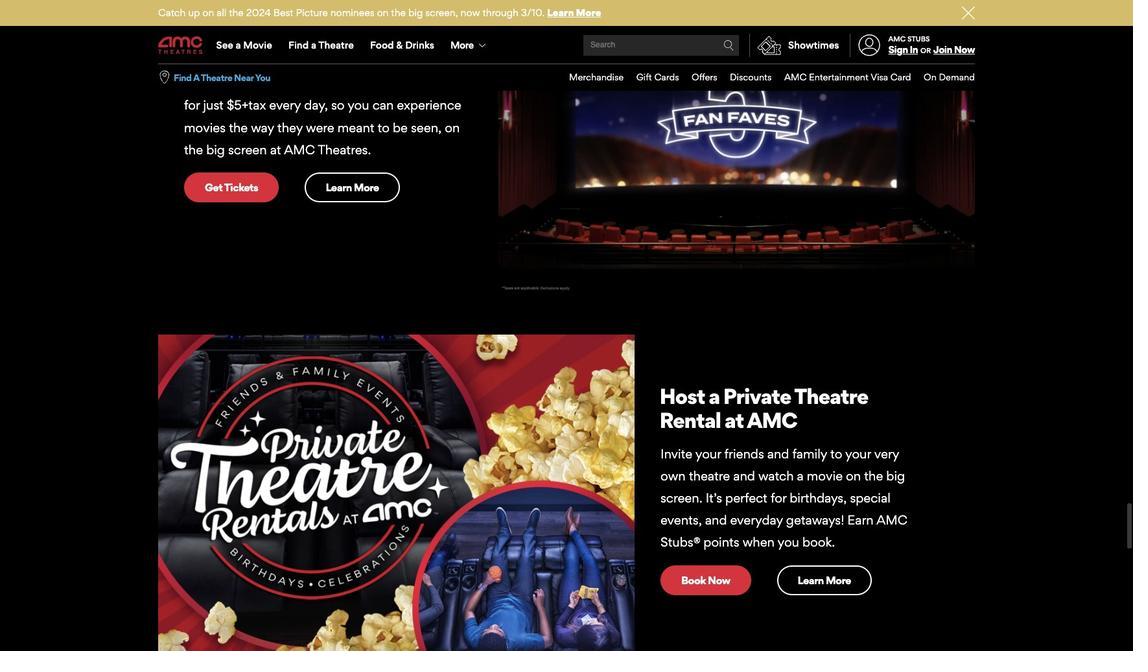 Task type: locate. For each thing, give the bounding box(es) containing it.
theatre
[[689, 468, 730, 484]]

amc up sign
[[889, 34, 906, 43]]

learn more down theatres.
[[326, 181, 379, 194]]

0 vertical spatial theatre
[[319, 39, 354, 51]]

1 horizontal spatial find
[[289, 39, 309, 51]]

learn more down the book.
[[798, 574, 851, 587]]

screen
[[228, 142, 267, 157]]

to left be on the top
[[378, 120, 390, 135]]

2 vertical spatial learn more link
[[777, 565, 872, 595]]

screen,
[[426, 6, 458, 19]]

1 horizontal spatial learn
[[547, 6, 574, 19]]

earn
[[848, 512, 874, 528]]

0 vertical spatial now
[[954, 44, 975, 56]]

0 horizontal spatial to
[[378, 120, 390, 135]]

near
[[234, 72, 254, 83]]

visa
[[871, 71, 889, 82]]

0 horizontal spatial learn
[[326, 181, 352, 194]]

and down it's
[[705, 512, 727, 528]]

find down screen
[[289, 39, 309, 51]]

learn
[[547, 6, 574, 19], [326, 181, 352, 194], [798, 574, 824, 587]]

the down the movies
[[184, 142, 203, 157]]

for
[[405, 12, 433, 38], [184, 98, 200, 113], [771, 490, 787, 506]]

0 vertical spatial you
[[348, 98, 369, 113]]

0 horizontal spatial theatre
[[201, 72, 232, 83]]

get tickets
[[205, 181, 258, 194]]

theatre inside host a private theatre rental at amc
[[794, 383, 868, 409]]

theatre for a
[[319, 39, 354, 51]]

learn more
[[326, 181, 379, 194], [798, 574, 851, 587]]

now right book
[[708, 574, 731, 587]]

a
[[236, 39, 241, 51], [311, 39, 316, 51], [237, 75, 244, 91], [709, 383, 720, 409], [797, 468, 804, 484]]

more down the book.
[[826, 574, 851, 587]]

1 vertical spatial see
[[216, 39, 233, 51]]

2 vertical spatial big
[[887, 468, 905, 484]]

films
[[366, 75, 394, 91]]

very
[[875, 446, 900, 462]]

learn down theatres.
[[326, 181, 352, 194]]

your
[[696, 446, 721, 462], [846, 446, 871, 462]]

now right join
[[954, 44, 975, 56]]

1 horizontal spatial learn more link
[[547, 6, 601, 19]]

a inside see a movie link
[[236, 39, 241, 51]]

0 vertical spatial learn more
[[326, 181, 379, 194]]

for up drinks
[[405, 12, 433, 38]]

food
[[370, 39, 394, 51]]

menu up the 'merchandise' link
[[158, 27, 975, 64]]

for inside see big-screen movies for just $5
[[405, 12, 433, 38]]

amc logo image
[[158, 37, 204, 54], [158, 37, 204, 54]]

1 horizontal spatial at
[[725, 407, 744, 433]]

2 vertical spatial learn
[[798, 574, 824, 587]]

2 horizontal spatial learn
[[798, 574, 824, 587]]

more
[[576, 6, 601, 19], [451, 39, 474, 51], [354, 181, 379, 194], [826, 574, 851, 587]]

showtimes link
[[750, 34, 839, 57]]

0 vertical spatial menu
[[158, 27, 975, 64]]

1 vertical spatial big
[[206, 142, 225, 157]]

see for see big-screen movies for just $5
[[183, 12, 219, 38]]

1 vertical spatial for
[[184, 98, 200, 113]]

user profile image
[[851, 35, 888, 56]]

day,
[[304, 98, 328, 113]]

1 horizontal spatial and
[[734, 468, 755, 484]]

at inside host a private theatre rental at amc
[[725, 407, 744, 433]]

0 vertical spatial learn more link
[[547, 6, 601, 19]]

1 your from the left
[[696, 446, 721, 462]]

1 horizontal spatial to
[[831, 446, 843, 462]]

0 horizontal spatial at
[[270, 142, 281, 157]]

on
[[203, 6, 214, 19], [377, 6, 389, 19], [445, 120, 460, 135], [846, 468, 861, 484]]

theatre
[[319, 39, 354, 51], [201, 72, 232, 83], [794, 383, 868, 409]]

and
[[768, 446, 790, 462], [734, 468, 755, 484], [705, 512, 727, 528]]

more right '3/10.'
[[576, 6, 601, 19]]

entertainment
[[809, 71, 869, 82]]

learn more for see big-screen movies for just $5
[[326, 181, 379, 194]]

a right offer
[[237, 75, 244, 91]]

1 vertical spatial find
[[174, 72, 192, 83]]

offers
[[692, 71, 718, 82]]

2 vertical spatial for
[[771, 490, 787, 506]]

learn more link down theatres.
[[305, 172, 400, 203]]

offers link
[[679, 64, 718, 91]]

0 horizontal spatial your
[[696, 446, 721, 462]]

2 horizontal spatial big
[[887, 468, 905, 484]]

1 vertical spatial now
[[708, 574, 731, 587]]

1 horizontal spatial big
[[408, 6, 423, 19]]

learn more link right '3/10.'
[[547, 6, 601, 19]]

see inside see big-screen movies for just $5
[[183, 12, 219, 38]]

on demand link
[[911, 64, 975, 91]]

1 horizontal spatial your
[[846, 446, 871, 462]]

host
[[660, 383, 705, 409]]

on right the seen, on the left of page
[[445, 120, 460, 135]]

1 horizontal spatial now
[[954, 44, 975, 56]]

1 vertical spatial learn more
[[798, 574, 851, 587]]

theatre up family
[[794, 383, 868, 409]]

every
[[269, 98, 301, 113]]

watch
[[759, 468, 794, 484]]

1 vertical spatial learn
[[326, 181, 352, 194]]

1 horizontal spatial for
[[405, 12, 433, 38]]

you inside invite your friends and family to your very own theatre and watch a movie on the big screen. it's perfect for birthdays, special events, and everyday getaways! earn amc stubs® points when you book.
[[778, 535, 800, 550]]

theatre down nominees
[[319, 39, 354, 51]]

learn more link for see big-screen movies for just $5
[[305, 172, 400, 203]]

just
[[183, 37, 225, 63]]

on left all
[[203, 6, 214, 19]]

see
[[183, 12, 219, 38], [216, 39, 233, 51]]

0 vertical spatial and
[[768, 446, 790, 462]]

1 horizontal spatial learn more
[[798, 574, 851, 587]]

a down family
[[797, 468, 804, 484]]

big left screen,
[[408, 6, 423, 19]]

now
[[954, 44, 975, 56], [708, 574, 731, 587]]

see a movie
[[216, 39, 272, 51]]

on inside invite your friends and family to your very own theatre and watch a movie on the big screen. it's perfect for birthdays, special events, and everyday getaways! earn amc stubs® points when you book.
[[846, 468, 861, 484]]

everyday
[[731, 512, 783, 528]]

to up movie
[[831, 446, 843, 462]]

learn right '3/10.'
[[547, 6, 574, 19]]

amc
[[889, 34, 906, 43], [785, 71, 807, 82], [284, 142, 315, 157], [747, 407, 797, 433], [877, 512, 908, 528]]

find inside button
[[174, 72, 192, 83]]

the up special
[[865, 468, 883, 484]]

get tickets link
[[184, 172, 279, 203]]

2 horizontal spatial for
[[771, 490, 787, 506]]

submit search icon image
[[724, 40, 734, 51]]

0 vertical spatial to
[[378, 120, 390, 135]]

gift cards link
[[624, 64, 679, 91]]

0 vertical spatial at
[[270, 142, 281, 157]]

a inside host a private theatre rental at amc
[[709, 383, 720, 409]]

at up friends
[[725, 407, 744, 433]]

at down "way"
[[270, 142, 281, 157]]

learn for see big-screen movies for just $5
[[326, 181, 352, 194]]

1 horizontal spatial theatre
[[319, 39, 354, 51]]

theatre right a
[[201, 72, 232, 83]]

amc inside host a private theatre rental at amc
[[747, 407, 797, 433]]

big inside invite your friends and family to your very own theatre and watch a movie on the big screen. it's perfect for birthdays, special events, and everyday getaways! earn amc stubs® points when you book.
[[887, 468, 905, 484]]

now
[[461, 6, 480, 19]]

0 horizontal spatial learn more link
[[305, 172, 400, 203]]

big inside we offer a selection of fan fave films with tickets for just $5+tax every day, so you can experience movies the way they were meant to be seen, on the big screen at amc theatres.
[[206, 142, 225, 157]]

and down friends
[[734, 468, 755, 484]]

to
[[378, 120, 390, 135], [831, 446, 843, 462]]

menu containing merchandise
[[557, 64, 975, 91]]

rental
[[660, 407, 721, 433]]

for down watch on the bottom of page
[[771, 490, 787, 506]]

your up theatre
[[696, 446, 721, 462]]

a
[[193, 72, 199, 83]]

your left very
[[846, 446, 871, 462]]

you inside we offer a selection of fan fave films with tickets for just $5+tax every day, so you can experience movies the way they were meant to be seen, on the big screen at amc theatres.
[[348, 98, 369, 113]]

learn more link
[[547, 6, 601, 19], [305, 172, 400, 203], [777, 565, 872, 595]]

big
[[408, 6, 423, 19], [206, 142, 225, 157], [887, 468, 905, 484]]

1 vertical spatial and
[[734, 468, 755, 484]]

you right the so
[[348, 98, 369, 113]]

in
[[910, 44, 918, 56]]

a down screen
[[311, 39, 316, 51]]

theatre inside find a theatre 'link'
[[319, 39, 354, 51]]

amc down they
[[284, 142, 315, 157]]

more down theatres.
[[354, 181, 379, 194]]

amc inside invite your friends and family to your very own theatre and watch a movie on the big screen. it's perfect for birthdays, special events, and everyday getaways! earn amc stubs® points when you book.
[[877, 512, 908, 528]]

and up watch on the bottom of page
[[768, 446, 790, 462]]

screen
[[262, 12, 328, 38]]

0 horizontal spatial and
[[705, 512, 727, 528]]

food & drinks
[[370, 39, 434, 51]]

1 vertical spatial you
[[778, 535, 800, 550]]

2 your from the left
[[846, 446, 871, 462]]

family
[[793, 446, 828, 462]]

merchandise
[[569, 71, 624, 82]]

more down now
[[451, 39, 474, 51]]

see left big-
[[183, 12, 219, 38]]

amc down special
[[877, 512, 908, 528]]

catch
[[158, 6, 186, 19]]

big down the movies
[[206, 142, 225, 157]]

a right host
[[709, 383, 720, 409]]

find inside 'link'
[[289, 39, 309, 51]]

2 vertical spatial and
[[705, 512, 727, 528]]

1 vertical spatial to
[[831, 446, 843, 462]]

getaways!
[[786, 512, 845, 528]]

$5+tax
[[227, 98, 266, 113]]

the right all
[[229, 6, 244, 19]]

0 horizontal spatial learn more
[[326, 181, 379, 194]]

sign in or join amc stubs element
[[850, 27, 975, 64]]

see down big-
[[216, 39, 233, 51]]

you right when
[[778, 535, 800, 550]]

for left just
[[184, 98, 200, 113]]

0 vertical spatial learn
[[547, 6, 574, 19]]

theatre inside the find a theatre near you button
[[201, 72, 232, 83]]

nominees
[[331, 6, 375, 19]]

find left a
[[174, 72, 192, 83]]

2 vertical spatial theatre
[[794, 383, 868, 409]]

a left movie
[[236, 39, 241, 51]]

find
[[289, 39, 309, 51], [174, 72, 192, 83]]

0 vertical spatial big
[[408, 6, 423, 19]]

0 horizontal spatial you
[[348, 98, 369, 113]]

menu
[[158, 27, 975, 64], [557, 64, 975, 91]]

2 horizontal spatial theatre
[[794, 383, 868, 409]]

drinks
[[405, 39, 434, 51]]

amc up friends
[[747, 407, 797, 433]]

0 horizontal spatial for
[[184, 98, 200, 113]]

&
[[396, 39, 403, 51]]

see big-screen movies for just $5
[[183, 12, 433, 63]]

learn more link down the book.
[[777, 565, 872, 595]]

1 vertical spatial menu
[[557, 64, 975, 91]]

a for see
[[236, 39, 241, 51]]

for inside invite your friends and family to your very own theatre and watch a movie on the big screen. it's perfect for birthdays, special events, and everyday getaways! earn amc stubs® points when you book.
[[771, 490, 787, 506]]

learn down the book.
[[798, 574, 824, 587]]

0 horizontal spatial big
[[206, 142, 225, 157]]

0 vertical spatial for
[[405, 12, 433, 38]]

0 vertical spatial see
[[183, 12, 219, 38]]

1 vertical spatial at
[[725, 407, 744, 433]]

menu down showtimes image
[[557, 64, 975, 91]]

2 horizontal spatial and
[[768, 446, 790, 462]]

0 horizontal spatial find
[[174, 72, 192, 83]]

when
[[743, 535, 775, 550]]

2 horizontal spatial learn more link
[[777, 565, 872, 595]]

at inside we offer a selection of fan fave films with tickets for just $5+tax every day, so you can experience movies the way they were meant to be seen, on the big screen at amc theatres.
[[270, 142, 281, 157]]

big down very
[[887, 468, 905, 484]]

more inside button
[[451, 39, 474, 51]]

1 horizontal spatial you
[[778, 535, 800, 550]]

1 vertical spatial learn more link
[[305, 172, 400, 203]]

0 vertical spatial find
[[289, 39, 309, 51]]

1 vertical spatial theatre
[[201, 72, 232, 83]]

a inside find a theatre 'link'
[[311, 39, 316, 51]]

book now link
[[661, 565, 751, 595]]

on up special
[[846, 468, 861, 484]]

on right nominees
[[377, 6, 389, 19]]



Task type: describe. For each thing, give the bounding box(es) containing it.
merchandise link
[[557, 64, 624, 91]]

2024
[[246, 6, 271, 19]]

tickets
[[425, 75, 463, 91]]

find a theatre
[[289, 39, 354, 51]]

all
[[217, 6, 227, 19]]

cookie consent banner dialog
[[0, 616, 1134, 651]]

it's
[[706, 490, 722, 506]]

amc stubs sign in or join now
[[889, 34, 975, 56]]

find for find a theatre
[[289, 39, 309, 51]]

get
[[205, 181, 223, 194]]

the up & on the left of the page
[[391, 6, 406, 19]]

sign
[[889, 44, 908, 56]]

on inside we offer a selection of fan fave films with tickets for just $5+tax every day, so you can experience movies the way they were meant to be seen, on the big screen at amc theatres.
[[445, 120, 460, 135]]

they
[[277, 120, 303, 135]]

we offer a selection of fan fave films with tickets for just $5+tax every day, so you can experience movies the way they were meant to be seen, on the big screen at amc theatres.
[[184, 75, 463, 157]]

see for see a movie
[[216, 39, 233, 51]]

amc inside we offer a selection of fan fave films with tickets for just $5+tax every day, so you can experience movies the way they were meant to be seen, on the big screen at amc theatres.
[[284, 142, 315, 157]]

on
[[924, 71, 937, 82]]

just
[[203, 98, 224, 113]]

up
[[188, 6, 200, 19]]

a for find
[[311, 39, 316, 51]]

way
[[251, 120, 274, 135]]

theatre for a
[[201, 72, 232, 83]]

0 horizontal spatial now
[[708, 574, 731, 587]]

book now
[[682, 574, 731, 587]]

cards
[[655, 71, 679, 82]]

selection
[[247, 75, 300, 91]]

a for host
[[709, 383, 720, 409]]

special
[[850, 490, 891, 506]]

the down $5+tax
[[229, 120, 248, 135]]

ptr generic 2022 image
[[158, 334, 635, 651]]

amc down showtimes link
[[785, 71, 807, 82]]

a inside we offer a selection of fan fave films with tickets for just $5+tax every day, so you can experience movies the way they were meant to be seen, on the big screen at amc theatres.
[[237, 75, 244, 91]]

gift
[[637, 71, 652, 82]]

book.
[[803, 535, 835, 550]]

movie
[[243, 39, 272, 51]]

amc inside amc stubs sign in or join now
[[889, 34, 906, 43]]

3/10.
[[521, 6, 545, 19]]

we
[[184, 75, 204, 91]]

points
[[704, 535, 740, 550]]

birthdays,
[[790, 490, 847, 506]]

discounts link
[[718, 64, 772, 91]]

join
[[934, 44, 953, 56]]

to inside we offer a selection of fan fave films with tickets for just $5+tax every day, so you can experience movies the way they were meant to be seen, on the big screen at amc theatres.
[[378, 120, 390, 135]]

menu containing more
[[158, 27, 975, 64]]

showtimes
[[789, 39, 839, 51]]

or
[[921, 46, 931, 55]]

on demand
[[924, 71, 975, 82]]

the inside invite your friends and family to your very own theatre and watch a movie on the big screen. it's perfect for birthdays, special events, and everyday getaways! earn amc stubs® points when you book.
[[865, 468, 883, 484]]

picture
[[296, 6, 328, 19]]

join now button
[[934, 44, 975, 56]]

amc fan faves image
[[499, 0, 975, 293]]

offer
[[207, 75, 234, 91]]

were
[[306, 120, 334, 135]]

find a theatre link
[[280, 27, 362, 64]]

movies
[[332, 12, 402, 38]]

showtimes image
[[750, 34, 789, 57]]

perfect
[[726, 490, 768, 506]]

amc entertainment visa card
[[785, 71, 911, 82]]

with
[[397, 75, 422, 91]]

so
[[331, 98, 345, 113]]

search the AMC website text field
[[589, 41, 724, 50]]

for inside we offer a selection of fan fave films with tickets for just $5+tax every day, so you can experience movies the way they were meant to be seen, on the big screen at amc theatres.
[[184, 98, 200, 113]]

now inside amc stubs sign in or join now
[[954, 44, 975, 56]]

host a private theatre rental at amc
[[660, 383, 868, 433]]

find for find a theatre near you
[[174, 72, 192, 83]]

sign in button
[[889, 44, 918, 56]]

$5
[[229, 37, 254, 63]]

find a theatre near you
[[174, 72, 271, 83]]

fave
[[339, 75, 363, 91]]

fan
[[318, 75, 336, 91]]

gift cards
[[637, 71, 679, 82]]

stubs
[[908, 34, 930, 43]]

find a theatre near you button
[[174, 71, 271, 84]]

can
[[373, 98, 394, 113]]

invite your friends and family to your very own theatre and watch a movie on the big screen. it's perfect for birthdays, special events, and everyday getaways! earn amc stubs® points when you book.
[[661, 446, 908, 550]]

events,
[[661, 512, 702, 528]]

seen,
[[411, 120, 442, 135]]

own
[[661, 468, 686, 484]]

demand
[[939, 71, 975, 82]]

learn more link for host a private theatre rental at amc
[[777, 565, 872, 595]]

through
[[483, 6, 519, 19]]

a inside invite your friends and family to your very own theatre and watch a movie on the big screen. it's perfect for birthdays, special events, and everyday getaways! earn amc stubs® points when you book.
[[797, 468, 804, 484]]

be
[[393, 120, 408, 135]]

discounts
[[730, 71, 772, 82]]

you
[[255, 72, 271, 83]]

invite
[[661, 446, 693, 462]]

book
[[682, 574, 706, 587]]

learn for host a private theatre rental at amc
[[798, 574, 824, 587]]

theatres.
[[318, 142, 371, 157]]

movies
[[184, 120, 226, 135]]

amc entertainment visa card link
[[772, 64, 911, 91]]

learn more for host a private theatre rental at amc
[[798, 574, 851, 587]]

meant
[[338, 120, 375, 135]]

best
[[273, 6, 294, 19]]

food & drinks link
[[362, 27, 443, 64]]

to inside invite your friends and family to your very own theatre and watch a movie on the big screen. it's perfect for birthdays, special events, and everyday getaways! earn amc stubs® points when you book.
[[831, 446, 843, 462]]

screen.
[[661, 490, 703, 506]]

more button
[[443, 27, 497, 64]]

stubs®
[[661, 535, 701, 550]]

private
[[724, 383, 791, 409]]

big-
[[222, 12, 262, 38]]



Task type: vqa. For each thing, say whether or not it's contained in the screenshot.
party packs button
no



